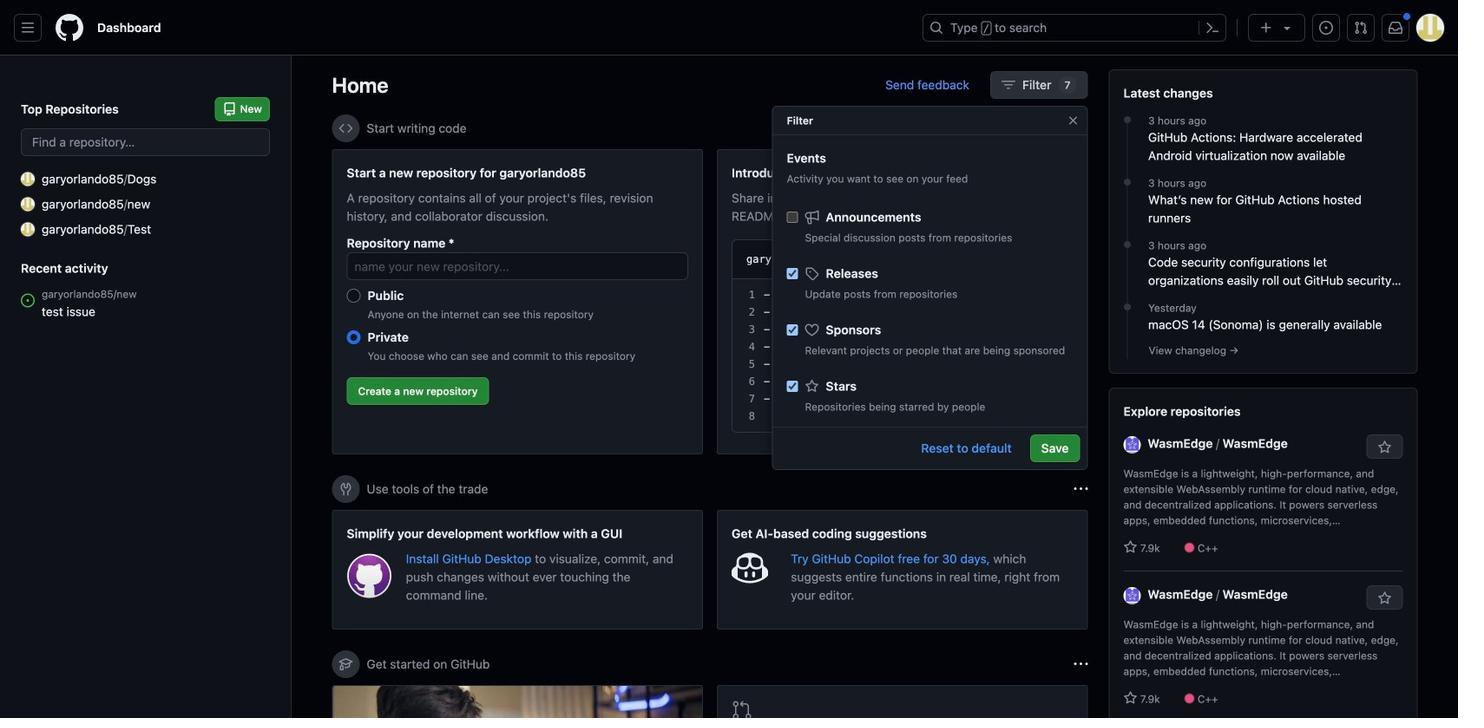 Task type: describe. For each thing, give the bounding box(es) containing it.
1 @wasmedge profile image from the top
[[1124, 437, 1141, 454]]

Top Repositories search field
[[21, 129, 270, 156]]

git pull request image
[[732, 701, 753, 719]]

tools image
[[339, 483, 353, 497]]

1 dot fill image from the top
[[1121, 113, 1135, 127]]

explore element
[[1109, 69, 1418, 719]]

none submit inside introduce yourself with a profile readme element
[[1003, 247, 1059, 272]]

new image
[[21, 198, 35, 211]]

start a new repository element
[[332, 149, 703, 455]]

test image
[[21, 223, 35, 237]]

why am i seeing this? image
[[1075, 122, 1088, 135]]

introduce yourself with a profile readme element
[[717, 149, 1088, 455]]

3 dot fill image from the top
[[1121, 300, 1135, 314]]

mortar board image
[[339, 658, 353, 672]]

what is github? element
[[332, 686, 703, 719]]

why am i seeing this? image for what is github? 'element'
[[1075, 658, 1088, 672]]

none radio inside start a new repository element
[[347, 289, 361, 303]]

Find a repository… text field
[[21, 129, 270, 156]]

issue opened image
[[1320, 21, 1334, 35]]

get ai-based coding suggestions element
[[717, 511, 1088, 630]]

git pull request image
[[1355, 21, 1368, 35]]

2 dot fill image from the top
[[1121, 175, 1135, 189]]

plus image
[[1260, 21, 1274, 35]]

explore repositories navigation
[[1109, 388, 1418, 719]]



Task type: locate. For each thing, give the bounding box(es) containing it.
star this repository image for 1st @wasmedge profile icon from the bottom of the explore repositories navigation
[[1378, 592, 1392, 606]]

simplify your development workflow with a gui element
[[332, 511, 703, 630]]

0 vertical spatial dot fill image
[[1121, 113, 1135, 127]]

2 why am i seeing this? image from the top
[[1075, 658, 1088, 672]]

1 vertical spatial star this repository image
[[1378, 592, 1392, 606]]

dot fill image right why am i seeing this? image
[[1121, 113, 1135, 127]]

0 horizontal spatial star image
[[805, 380, 819, 394]]

github desktop image
[[347, 554, 392, 599]]

menu
[[773, 195, 1088, 654]]

2 star this repository image from the top
[[1378, 592, 1392, 606]]

close menu image
[[1067, 114, 1081, 128]]

dot fill image
[[1121, 113, 1135, 127], [1121, 175, 1135, 189], [1121, 300, 1135, 314]]

code image
[[339, 122, 353, 135]]

star this repository image for second @wasmedge profile icon from the bottom of the explore repositories navigation
[[1378, 441, 1392, 455]]

None radio
[[347, 289, 361, 303]]

1 vertical spatial @wasmedge profile image
[[1124, 588, 1141, 605]]

star image
[[1124, 692, 1138, 706]]

notifications image
[[1389, 21, 1403, 35]]

1 horizontal spatial star image
[[1124, 541, 1138, 555]]

heart image
[[805, 323, 819, 337]]

triangle down image
[[1281, 21, 1295, 35]]

None checkbox
[[787, 325, 798, 336], [787, 381, 798, 392], [787, 325, 798, 336], [787, 381, 798, 392]]

megaphone image
[[805, 211, 819, 224]]

star this repository image
[[1378, 441, 1392, 455], [1378, 592, 1392, 606]]

None checkbox
[[787, 212, 798, 223], [787, 268, 798, 280], [787, 212, 798, 223], [787, 268, 798, 280]]

1 star this repository image from the top
[[1378, 441, 1392, 455]]

None submit
[[1003, 247, 1059, 272]]

0 vertical spatial star this repository image
[[1378, 441, 1392, 455]]

2 vertical spatial dot fill image
[[1121, 300, 1135, 314]]

dot fill image down dot fill image
[[1121, 300, 1135, 314]]

why am i seeing this? image for simplify your development workflow with a gui 'element'
[[1075, 483, 1088, 497]]

why am i seeing this? image
[[1075, 483, 1088, 497], [1075, 658, 1088, 672]]

dot fill image up dot fill image
[[1121, 175, 1135, 189]]

0 vertical spatial why am i seeing this? image
[[1075, 483, 1088, 497]]

None radio
[[347, 331, 361, 345]]

tag image
[[805, 267, 819, 281]]

none radio inside start a new repository element
[[347, 331, 361, 345]]

0 vertical spatial @wasmedge profile image
[[1124, 437, 1141, 454]]

name your new repository... text field
[[347, 253, 689, 280]]

1 vertical spatial star image
[[1124, 541, 1138, 555]]

1 vertical spatial dot fill image
[[1121, 175, 1135, 189]]

1 why am i seeing this? image from the top
[[1075, 483, 1088, 497]]

homepage image
[[56, 14, 83, 42]]

1 vertical spatial why am i seeing this? image
[[1075, 658, 1088, 672]]

2 @wasmedge profile image from the top
[[1124, 588, 1141, 605]]

star image
[[805, 380, 819, 394], [1124, 541, 1138, 555]]

0 vertical spatial star image
[[805, 380, 819, 394]]

what is github? image
[[333, 687, 702, 719]]

star image inside explore repositories navigation
[[1124, 541, 1138, 555]]

open issue image
[[21, 294, 35, 308]]

command palette image
[[1206, 21, 1220, 35]]

dogs image
[[21, 172, 35, 186]]

@wasmedge profile image
[[1124, 437, 1141, 454], [1124, 588, 1141, 605]]

filter image
[[1002, 78, 1016, 92]]

dot fill image
[[1121, 238, 1135, 252]]



Task type: vqa. For each thing, say whether or not it's contained in the screenshot.
What is GitHub? image
yes



